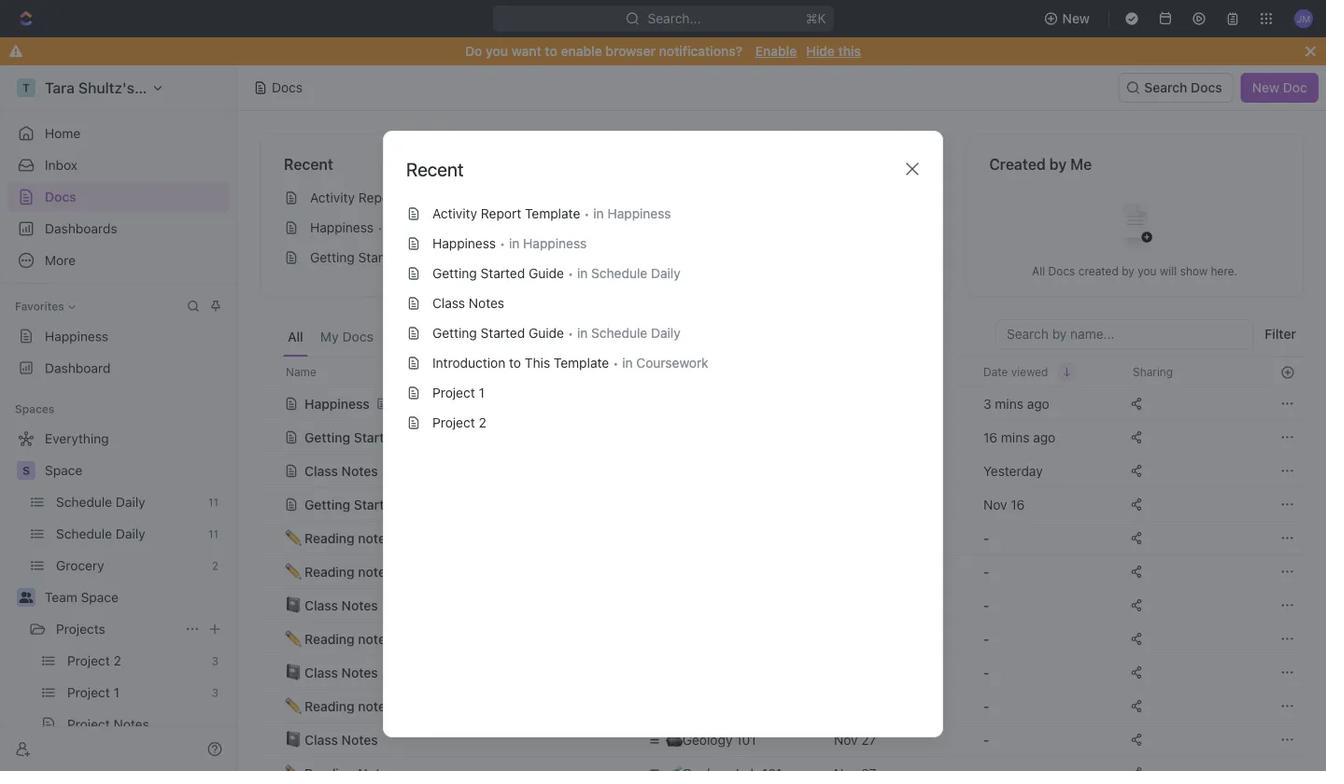 Task type: vqa. For each thing, say whether or not it's contained in the screenshot.
THE MANAGEMENT
no



Task type: describe. For each thing, give the bounding box(es) containing it.
do you want to enable browser notifications? enable hide this
[[465, 43, 861, 59]]

all docs created by you will show here.
[[1032, 265, 1238, 278]]

class notes for 4th class notes button from the bottom
[[305, 463, 378, 479]]

show
[[1180, 265, 1208, 278]]

2 reading from the top
[[305, 564, 355, 580]]

team space link
[[45, 583, 226, 613]]

projects
[[56, 622, 105, 637]]

new button
[[1036, 4, 1101, 34]]

reading notes for 3rd reading notes button from the bottom of the page
[[305, 564, 393, 580]]

🪨
[[666, 732, 679, 748]]

16 mins ago
[[984, 430, 1056, 445]]

workspace button
[[506, 319, 585, 357]]

4 row from the top
[[261, 454, 1304, 488]]

guide down project 2
[[403, 497, 439, 512]]

tree inside sidebar navigation
[[7, 424, 230, 772]]

guide up this
[[529, 326, 564, 341]]

new doc button
[[1241, 73, 1319, 103]]

space, , element
[[17, 461, 35, 480]]

private
[[451, 329, 494, 345]]

mins for 16
[[1001, 430, 1030, 445]]

template for activity report template • in happiness
[[525, 206, 580, 221]]

101
[[736, 732, 756, 748]]

2 inside 'link'
[[479, 415, 486, 431]]

all button
[[283, 319, 308, 357]]

0 horizontal spatial you
[[486, 43, 508, 59]]

notes for 3rd reading notes button from the bottom of the page
[[358, 564, 393, 580]]

1 column header from the left
[[261, 357, 281, 388]]

1 class notes button from the top
[[284, 454, 625, 488]]

getting started guide • in schedule daily down the activity report template •
[[310, 250, 558, 265]]

activity report template • in happiness
[[432, 206, 671, 221]]

docs for my docs
[[342, 329, 374, 345]]

home link
[[7, 119, 230, 149]]

here.
[[1211, 265, 1238, 278]]

2 inside row
[[392, 396, 400, 411]]

1 reading from the top
[[305, 531, 355, 546]]

1 horizontal spatial you
[[1138, 265, 1157, 278]]

project 1
[[432, 385, 485, 401]]

0 vertical spatial happiness link
[[629, 183, 935, 213]]

happiness inside row
[[305, 396, 370, 411]]

- for 5th row from the bottom
[[984, 631, 990, 647]]

workspace
[[511, 329, 580, 345]]

coursework
[[636, 355, 709, 371]]

2 reading notes button from the top
[[284, 555, 625, 589]]

1 horizontal spatial by
[[1122, 265, 1135, 278]]

dashboard
[[45, 361, 111, 376]]

shared
[[391, 329, 434, 345]]

⌘k
[[806, 11, 826, 26]]

1
[[479, 385, 485, 401]]

class inside recent 'dialog'
[[432, 296, 465, 311]]

sharing
[[1133, 366, 1173, 379]]

notes for first class notes button from the bottom of the page
[[342, 732, 378, 748]]

notes for 1st reading notes button from the bottom of the page
[[358, 699, 393, 714]]

schedule up the "class notes" link
[[591, 266, 648, 281]]

guide down the activity report template •
[[406, 250, 442, 265]]

🪨 geology 101
[[666, 732, 756, 748]]

created
[[989, 156, 1046, 173]]

project for project 1
[[432, 385, 475, 401]]

space inside 'link'
[[81, 590, 119, 605]]

yesterday
[[984, 463, 1043, 479]]

will
[[1160, 265, 1177, 278]]

daily down activity report template • in happiness
[[529, 250, 558, 265]]

name
[[286, 366, 316, 379]]

- for 7th row from the top
[[984, 564, 990, 580]]

0 vertical spatial 16
[[984, 430, 998, 445]]

docs for all docs created by you will show here.
[[1049, 265, 1075, 278]]

new for new doc
[[1252, 80, 1280, 95]]

4 reading notes button from the top
[[284, 690, 625, 723]]

class notes link
[[399, 289, 928, 319]]

introduction
[[432, 355, 506, 371]]

search...
[[648, 11, 701, 26]]

- for 10th row from the top
[[984, 665, 990, 680]]

assigned button
[[592, 319, 658, 357]]

user group image
[[19, 592, 33, 603]]

4 reading from the top
[[305, 699, 355, 714]]

9 row from the top
[[261, 622, 1304, 656]]

tab list containing all
[[283, 319, 730, 357]]

docs link
[[7, 182, 230, 212]]

- for sixth row from the bottom of the page
[[984, 598, 990, 613]]

class notes inside recent 'dialog'
[[432, 296, 504, 311]]

4 class notes button from the top
[[284, 723, 625, 757]]

getting started guide for nov
[[305, 497, 439, 512]]

mins for 3
[[995, 396, 1024, 411]]

docs for search docs
[[1191, 80, 1222, 95]]

want
[[512, 43, 542, 59]]

enable
[[755, 43, 797, 59]]

assigned
[[597, 329, 654, 345]]

archived button
[[666, 319, 730, 357]]

my docs button
[[316, 319, 378, 357]]

1 horizontal spatial 16
[[1011, 497, 1025, 512]]

reading notes for third reading notes button
[[305, 631, 393, 647]]

no created by me docs image
[[1098, 189, 1172, 264]]

enable
[[561, 43, 602, 59]]

notes for 4th class notes button from the bottom
[[342, 463, 378, 479]]

27
[[861, 732, 877, 748]]

guide down project 1
[[403, 430, 439, 445]]

hide
[[806, 43, 835, 59]]

location
[[647, 366, 692, 379]]

recent inside 'dialog'
[[406, 158, 464, 180]]

dashboards link
[[7, 214, 230, 244]]

12 row from the top
[[261, 723, 1304, 757]]

class for first class notes button from the bottom of the page
[[305, 732, 338, 748]]

my
[[320, 329, 339, 345]]

0 horizontal spatial by
[[1050, 156, 1067, 173]]

search docs button
[[1118, 73, 1234, 103]]

new doc
[[1252, 80, 1308, 95]]

row containing happiness
[[261, 385, 1304, 423]]

date viewed button
[[972, 358, 1076, 387]]

introduction to this template • in coursework
[[432, 355, 709, 371]]

notes for 3rd class notes button from the bottom of the page
[[342, 598, 378, 613]]

ago for 16 mins ago
[[1033, 430, 1056, 445]]

recent dialog
[[383, 131, 943, 738]]

table containing happiness
[[261, 357, 1304, 772]]

nov for nov 27
[[834, 732, 858, 748]]

inbox link
[[7, 150, 230, 180]]

3
[[984, 396, 992, 411]]

guide down activity report template • in happiness
[[529, 266, 564, 281]]

row containing name
[[261, 357, 1304, 388]]

dashboards
[[45, 221, 117, 236]]

8 row from the top
[[261, 588, 1304, 623]]



Task type: locate. For each thing, give the bounding box(es) containing it.
2 left project 1
[[392, 396, 400, 411]]

getting started guide • in schedule daily up the introduction to this template • in coursework
[[432, 326, 681, 341]]

0 vertical spatial nov
[[984, 497, 1007, 512]]

0 vertical spatial you
[[486, 43, 508, 59]]

project
[[432, 385, 475, 401], [432, 415, 475, 431]]

10 row from the top
[[261, 656, 1304, 690]]

sidebar navigation
[[0, 65, 238, 772]]

3 class notes button from the top
[[284, 656, 625, 690]]

class for 4th class notes button from the bottom
[[305, 463, 338, 479]]

0 horizontal spatial all
[[288, 329, 303, 345]]

daily
[[529, 250, 558, 265], [651, 266, 681, 281], [651, 326, 681, 341]]

all left my
[[288, 329, 303, 345]]

1 vertical spatial new
[[1252, 80, 1280, 95]]

by
[[1050, 156, 1067, 173], [1122, 265, 1135, 278]]

me
[[1071, 156, 1092, 173]]

• inside activity report template • in happiness
[[584, 207, 590, 221]]

reading notes for 1st reading notes button from the bottom of the page
[[305, 699, 393, 714]]

1 - from the top
[[984, 531, 990, 546]]

class notes for 3rd class notes button from the bottom of the page
[[305, 598, 378, 613]]

0 vertical spatial getting started guide button
[[284, 421, 625, 454]]

favorites
[[15, 300, 64, 313]]

this
[[525, 355, 550, 371]]

getting started guide • in schedule daily down activity report template • in happiness
[[432, 266, 681, 281]]

getting started guide • in schedule daily
[[310, 250, 558, 265], [432, 266, 681, 281], [432, 326, 681, 341]]

getting started guide button for 16
[[284, 421, 625, 454]]

1 vertical spatial ago
[[1033, 430, 1056, 445]]

3 mins ago
[[984, 396, 1050, 411]]

13 row from the top
[[261, 757, 1304, 772]]

0 vertical spatial 2
[[392, 396, 400, 411]]

1 vertical spatial getting started guide
[[305, 497, 439, 512]]

16
[[984, 430, 998, 445], [1011, 497, 1025, 512]]

happiness inside sidebar navigation
[[45, 329, 108, 344]]

getting started guide button
[[284, 421, 625, 454], [284, 488, 625, 522]]

2 down 1
[[479, 415, 486, 431]]

recent
[[284, 156, 333, 173], [406, 158, 464, 180]]

inbox
[[45, 157, 78, 173]]

1 vertical spatial 2
[[479, 415, 486, 431]]

5 row from the top
[[261, 488, 1304, 522]]

viewed
[[1011, 366, 1048, 379]]

my docs
[[320, 329, 374, 345]]

reading notes
[[305, 531, 393, 546], [305, 564, 393, 580], [305, 631, 393, 647], [305, 699, 393, 714]]

1 vertical spatial you
[[1138, 265, 1157, 278]]

home
[[45, 126, 81, 141]]

getting started guide button down project 2
[[284, 488, 625, 522]]

you right do
[[486, 43, 508, 59]]

1 reading notes from the top
[[305, 531, 393, 546]]

reading notes button
[[284, 522, 625, 555], [284, 555, 625, 589], [284, 623, 625, 656], [284, 690, 625, 723]]

all for all
[[288, 329, 303, 345]]

mins right 3 at the bottom right
[[995, 396, 1024, 411]]

docs inside sidebar navigation
[[45, 189, 76, 205]]

space link
[[45, 456, 226, 486]]

ago down 3 mins ago
[[1033, 430, 1056, 445]]

0 horizontal spatial column header
[[261, 357, 281, 388]]

project 1 link
[[399, 378, 928, 408]]

happiness • in happiness inside recent 'dialog'
[[432, 236, 587, 251]]

0 horizontal spatial 2
[[392, 396, 400, 411]]

0 vertical spatial ago
[[1027, 396, 1050, 411]]

2 getting started guide button from the top
[[284, 488, 625, 522]]

happiness
[[663, 190, 726, 205], [608, 206, 671, 221], [310, 220, 374, 235], [401, 220, 464, 235], [432, 236, 496, 251], [523, 236, 587, 251], [45, 329, 108, 344], [305, 396, 370, 411]]

mins
[[995, 396, 1024, 411], [1001, 430, 1030, 445]]

private button
[[447, 319, 499, 357]]

created
[[1079, 265, 1119, 278]]

1 horizontal spatial 2
[[479, 415, 486, 431]]

0 horizontal spatial recent
[[284, 156, 333, 173]]

table
[[261, 357, 1304, 772]]

1 vertical spatial to
[[509, 355, 521, 371]]

team space
[[45, 590, 119, 605]]

16 down yesterday at right
[[1011, 497, 1025, 512]]

docs
[[272, 80, 303, 95], [1191, 80, 1222, 95], [45, 189, 76, 205], [1049, 265, 1075, 278], [342, 329, 374, 345]]

tab list
[[283, 319, 730, 357]]

1 horizontal spatial to
[[545, 43, 557, 59]]

template for activity report template •
[[403, 190, 458, 205]]

to left this
[[509, 355, 521, 371]]

0 vertical spatial getting started guide
[[305, 430, 439, 445]]

- for 3rd row from the bottom
[[984, 699, 990, 714]]

all left created
[[1032, 265, 1045, 278]]

report for activity report template •
[[359, 190, 399, 205]]

project inside 'link'
[[432, 415, 475, 431]]

4 notes from the top
[[358, 699, 393, 714]]

do
[[465, 43, 482, 59]]

4 reading notes from the top
[[305, 699, 393, 714]]

getting started guide button for nov
[[284, 488, 625, 522]]

you left will
[[1138, 265, 1157, 278]]

schedule down the "class notes" link
[[591, 326, 648, 341]]

favorites button
[[7, 295, 83, 318]]

new for new
[[1063, 11, 1090, 26]]

tree containing space
[[7, 424, 230, 772]]

class for 3rd class notes button from the top
[[305, 665, 338, 680]]

notes
[[358, 531, 393, 546], [358, 564, 393, 580], [358, 631, 393, 647], [358, 699, 393, 714]]

date viewed
[[984, 366, 1048, 379]]

1 vertical spatial space
[[81, 590, 119, 605]]

happiness • in happiness down activity report template • in happiness
[[432, 236, 587, 251]]

1 horizontal spatial nov
[[984, 497, 1007, 512]]

1 row from the top
[[261, 357, 1304, 388]]

notes for 3rd class notes button from the top
[[342, 665, 378, 680]]

shared button
[[386, 319, 439, 357]]

nov for nov 16
[[984, 497, 1007, 512]]

cell
[[261, 387, 281, 420], [636, 387, 823, 420], [823, 387, 972, 420], [261, 420, 281, 454], [636, 420, 823, 454], [823, 420, 972, 454], [261, 454, 281, 488], [636, 454, 823, 488], [823, 454, 972, 488], [261, 488, 281, 521], [636, 488, 823, 521], [823, 488, 972, 521], [261, 521, 281, 555], [636, 521, 823, 555], [823, 521, 972, 555], [261, 555, 281, 588], [636, 555, 823, 588], [823, 555, 972, 588], [261, 588, 281, 622], [636, 588, 823, 622], [823, 588, 972, 622], [261, 622, 281, 656], [636, 622, 823, 656], [823, 622, 972, 656], [261, 656, 281, 689], [636, 656, 823, 689], [823, 656, 972, 689], [261, 689, 281, 723], [636, 689, 823, 723], [823, 689, 972, 723], [261, 723, 281, 757], [261, 757, 281, 772], [972, 757, 1122, 772], [1271, 757, 1304, 772]]

dashboard link
[[7, 353, 230, 383]]

mins down 3 mins ago
[[1001, 430, 1030, 445]]

new
[[1063, 11, 1090, 26], [1252, 80, 1280, 95]]

reading
[[305, 531, 355, 546], [305, 564, 355, 580], [305, 631, 355, 647], [305, 699, 355, 714]]

2 row from the top
[[261, 385, 1304, 423]]

3 - from the top
[[984, 598, 990, 613]]

ago for 3 mins ago
[[1027, 396, 1050, 411]]

browser
[[606, 43, 656, 59]]

activity for activity report template •
[[310, 190, 355, 205]]

row
[[261, 357, 1304, 388], [261, 385, 1304, 423], [261, 420, 1304, 454], [261, 454, 1304, 488], [261, 488, 1304, 522], [261, 521, 1304, 555], [261, 555, 1304, 589], [261, 588, 1304, 623], [261, 622, 1304, 656], [261, 656, 1304, 690], [261, 689, 1304, 723], [261, 723, 1304, 757], [261, 757, 1304, 772]]

happiness • in happiness
[[310, 220, 464, 235], [432, 236, 587, 251]]

started
[[358, 250, 403, 265], [481, 266, 525, 281], [481, 326, 525, 341], [354, 430, 400, 445], [354, 497, 400, 512]]

Search by name... text field
[[1007, 320, 1243, 348]]

activity inside recent 'dialog'
[[432, 206, 477, 221]]

activity for activity report template • in happiness
[[432, 206, 477, 221]]

all
[[1032, 265, 1045, 278], [288, 329, 303, 345]]

1 project from the top
[[432, 385, 475, 401]]

tree
[[7, 424, 230, 772]]

2 - from the top
[[984, 564, 990, 580]]

space right "s"
[[45, 463, 82, 478]]

ago
[[1027, 396, 1050, 411], [1033, 430, 1056, 445]]

0 horizontal spatial activity
[[310, 190, 355, 205]]

3 row from the top
[[261, 420, 1304, 454]]

0 horizontal spatial to
[[509, 355, 521, 371]]

all inside all button
[[288, 329, 303, 345]]

2 notes from the top
[[358, 564, 393, 580]]

0 horizontal spatial nov
[[834, 732, 858, 748]]

projects link
[[56, 615, 177, 644]]

2 reading notes from the top
[[305, 564, 393, 580]]

project 2 link
[[399, 408, 928, 438]]

project for project 2
[[432, 415, 475, 431]]

guide
[[406, 250, 442, 265], [529, 266, 564, 281], [529, 326, 564, 341], [403, 430, 439, 445], [403, 497, 439, 512]]

3 reading notes from the top
[[305, 631, 393, 647]]

report inside recent 'dialog'
[[481, 206, 521, 221]]

happiness link
[[629, 183, 935, 213], [7, 321, 230, 351]]

-
[[984, 531, 990, 546], [984, 564, 990, 580], [984, 598, 990, 613], [984, 631, 990, 647], [984, 665, 990, 680], [984, 699, 990, 714], [984, 732, 990, 748]]

column header
[[261, 357, 281, 388], [823, 357, 972, 388]]

0 horizontal spatial happiness link
[[7, 321, 230, 351]]

0 horizontal spatial 16
[[984, 430, 998, 445]]

1 vertical spatial by
[[1122, 265, 1135, 278]]

project left 1
[[432, 385, 475, 401]]

you
[[486, 43, 508, 59], [1138, 265, 1157, 278]]

class notes for 3rd class notes button from the top
[[305, 665, 378, 680]]

report for activity report template • in happiness
[[481, 206, 521, 221]]

project down project 1
[[432, 415, 475, 431]]

nov 27
[[834, 732, 877, 748]]

notifications?
[[659, 43, 743, 59]]

s
[[22, 464, 30, 477]]

to right want
[[545, 43, 557, 59]]

docs inside tab list
[[342, 329, 374, 345]]

• inside the activity report template •
[[462, 191, 467, 205]]

nov left 27
[[834, 732, 858, 748]]

created by me
[[989, 156, 1092, 173]]

0 vertical spatial to
[[545, 43, 557, 59]]

new inside new doc button
[[1252, 80, 1280, 95]]

1 getting started guide button from the top
[[284, 421, 625, 454]]

- for 6th row from the top of the page
[[984, 531, 990, 546]]

class
[[432, 296, 465, 311], [305, 463, 338, 479], [305, 598, 338, 613], [305, 665, 338, 680], [305, 732, 338, 748]]

0 vertical spatial new
[[1063, 11, 1090, 26]]

0 vertical spatial all
[[1032, 265, 1045, 278]]

1 vertical spatial happiness link
[[7, 321, 230, 351]]

notes for first reading notes button from the top
[[358, 531, 393, 546]]

6 row from the top
[[261, 521, 1304, 555]]

1 vertical spatial mins
[[1001, 430, 1030, 445]]

• inside the introduction to this template • in coursework
[[613, 356, 619, 370]]

1 vertical spatial 16
[[1011, 497, 1025, 512]]

search
[[1144, 80, 1188, 95]]

space up projects link
[[81, 590, 119, 605]]

class notes button
[[284, 454, 625, 488], [284, 589, 625, 623], [284, 656, 625, 690], [284, 723, 625, 757]]

0 vertical spatial mins
[[995, 396, 1024, 411]]

getting started guide for 16
[[305, 430, 439, 445]]

new inside new button
[[1063, 11, 1090, 26]]

0 horizontal spatial report
[[359, 190, 399, 205]]

7 row from the top
[[261, 555, 1304, 589]]

6 - from the top
[[984, 699, 990, 714]]

reading notes for first reading notes button from the top
[[305, 531, 393, 546]]

1 horizontal spatial recent
[[406, 158, 464, 180]]

class notes for first class notes button from the bottom of the page
[[305, 732, 378, 748]]

•
[[462, 191, 467, 205], [584, 207, 590, 221], [377, 221, 383, 235], [500, 237, 505, 251], [446, 251, 451, 265], [568, 267, 574, 281], [568, 326, 574, 340], [613, 356, 619, 370]]

to
[[545, 43, 557, 59], [509, 355, 521, 371]]

1 horizontal spatial report
[[481, 206, 521, 221]]

7 - from the top
[[984, 732, 990, 748]]

team
[[45, 590, 77, 605]]

nov down yesterday at right
[[984, 497, 1007, 512]]

4 - from the top
[[984, 631, 990, 647]]

5 - from the top
[[984, 665, 990, 680]]

this
[[838, 43, 861, 59]]

1 notes from the top
[[358, 531, 393, 546]]

2 column header from the left
[[823, 357, 972, 388]]

2 getting started guide from the top
[[305, 497, 439, 512]]

by left me in the top of the page
[[1050, 156, 1067, 173]]

1 horizontal spatial column header
[[823, 357, 972, 388]]

11 row from the top
[[261, 689, 1304, 723]]

nov 16
[[984, 497, 1025, 512]]

archived
[[671, 329, 725, 345]]

2 class notes button from the top
[[284, 589, 625, 623]]

to inside recent 'dialog'
[[509, 355, 521, 371]]

spaces
[[15, 403, 55, 416]]

doc
[[1283, 80, 1308, 95]]

notes inside recent 'dialog'
[[469, 296, 504, 311]]

1 horizontal spatial new
[[1252, 80, 1280, 95]]

1 vertical spatial all
[[288, 329, 303, 345]]

1 vertical spatial nov
[[834, 732, 858, 748]]

16 down 3 at the bottom right
[[984, 430, 998, 445]]

0 horizontal spatial new
[[1063, 11, 1090, 26]]

schedule down activity report template • in happiness
[[469, 250, 525, 265]]

1 horizontal spatial all
[[1032, 265, 1045, 278]]

1 vertical spatial project
[[432, 415, 475, 431]]

date
[[984, 366, 1008, 379]]

3 reading from the top
[[305, 631, 355, 647]]

by right created
[[1122, 265, 1135, 278]]

notes for third reading notes button
[[358, 631, 393, 647]]

class for 3rd class notes button from the bottom of the page
[[305, 598, 338, 613]]

schedule
[[469, 250, 525, 265], [591, 266, 648, 281], [591, 326, 648, 341]]

3 notes from the top
[[358, 631, 393, 647]]

1 getting started guide from the top
[[305, 430, 439, 445]]

1 vertical spatial getting started guide button
[[284, 488, 625, 522]]

1 reading notes button from the top
[[284, 522, 625, 555]]

activity report template •
[[310, 190, 467, 205]]

notes
[[469, 296, 504, 311], [342, 463, 378, 479], [342, 598, 378, 613], [342, 665, 378, 680], [342, 732, 378, 748]]

geology
[[683, 732, 733, 748]]

daily up the "class notes" link
[[651, 266, 681, 281]]

getting started guide
[[305, 430, 439, 445], [305, 497, 439, 512]]

search docs
[[1144, 80, 1222, 95]]

ago down viewed
[[1027, 396, 1050, 411]]

- for 12th row from the top of the page
[[984, 732, 990, 748]]

2 project from the top
[[432, 415, 475, 431]]

1 horizontal spatial activity
[[432, 206, 477, 221]]

happiness • in happiness down the activity report template •
[[310, 220, 464, 235]]

1 horizontal spatial happiness link
[[629, 183, 935, 213]]

0 vertical spatial space
[[45, 463, 82, 478]]

getting started guide button down project 1
[[284, 421, 625, 454]]

daily down the "class notes" link
[[651, 326, 681, 341]]

3 reading notes button from the top
[[284, 623, 625, 656]]

0 vertical spatial project
[[432, 385, 475, 401]]

0 vertical spatial by
[[1050, 156, 1067, 173]]

all for all docs created by you will show here.
[[1032, 265, 1045, 278]]

project 2
[[432, 415, 486, 431]]



